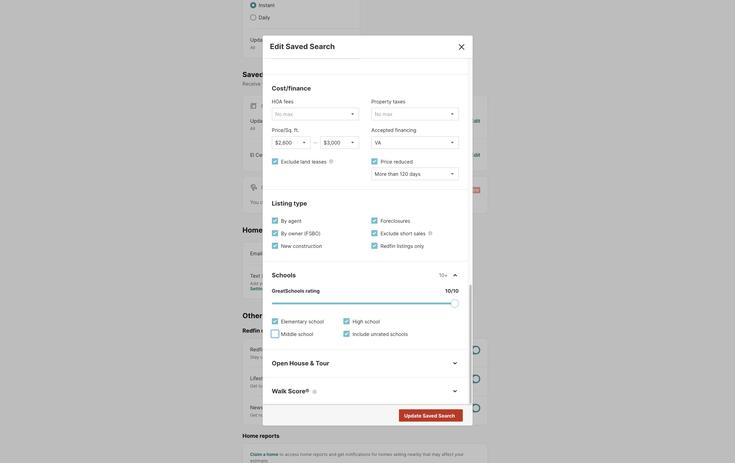 Task type: describe. For each thing, give the bounding box(es) containing it.
1 vertical spatial update
[[250, 118, 267, 124]]

home for to access home reports and get notifications for homes selling nearby that may affect your estimate.
[[300, 452, 312, 457]]

walk score®
[[272, 388, 310, 395]]

local inside lifestyle & tips get local insights, home improvement tips, style and design resources.
[[259, 384, 268, 389]]

a inside redfin news stay up to date on redfin's tools and features, how to buy or sell a home, and connect with an agent.
[[382, 355, 385, 360]]

buy
[[360, 355, 368, 360]]

local inside newsletter from my agent get notified about the latest trends in the real estate market from your local redfin agent.
[[394, 413, 404, 418]]

add your phone number in
[[250, 281, 305, 286]]

2 vertical spatial edit
[[471, 152, 481, 158]]

elementary school
[[281, 319, 324, 325]]

home,
[[386, 355, 399, 360]]

elementary
[[281, 319, 307, 325]]

Instant radio
[[250, 2, 256, 8]]

trends
[[309, 413, 322, 418]]

based
[[307, 81, 322, 87]]

no results
[[431, 413, 455, 419]]

no
[[431, 413, 437, 419]]

10 /10
[[445, 288, 459, 294]]

or
[[369, 355, 373, 360]]

edit saved search
[[270, 42, 335, 51]]

0 horizontal spatial to
[[267, 355, 271, 360]]

schools
[[272, 272, 296, 279]]

create
[[270, 199, 285, 205]]

home for home tours
[[243, 226, 263, 235]]

greatschools rating
[[272, 288, 320, 294]]

1 vertical spatial edit
[[471, 118, 481, 124]]

list box down financing
[[372, 136, 459, 149]]

edit inside dialog
[[270, 42, 284, 51]]

redfin inside newsletter from my agent get notified about the latest trends in the real estate market from your local redfin agent.
[[405, 413, 418, 418]]

short
[[400, 230, 412, 237]]

list box up financing
[[372, 108, 459, 120]]

insights,
[[269, 384, 286, 389]]

you can create saved searches while searching for
[[250, 199, 370, 205]]

home for home reports
[[243, 433, 258, 439]]

ft.
[[294, 127, 299, 133]]

daily
[[259, 14, 270, 21]]

tools
[[306, 355, 316, 360]]

el
[[250, 152, 254, 158]]

search for edit saved search
[[310, 42, 335, 51]]

type
[[294, 200, 307, 207]]

school for high school
[[365, 319, 380, 325]]

2 update types all from the top
[[250, 118, 282, 131]]

get
[[338, 452, 344, 457]]

and right tools
[[317, 355, 325, 360]]

hoa
[[272, 98, 282, 105]]

by for by agent
[[281, 218, 287, 224]]

to access home reports and get notifications for homes selling nearby that may affect your estimate.
[[250, 452, 464, 463]]

& inside open house & tour link
[[310, 360, 314, 367]]

accepted
[[372, 127, 394, 133]]

price
[[381, 159, 392, 165]]

stay
[[250, 355, 259, 360]]

walk score® link
[[272, 387, 459, 396]]

selling
[[394, 452, 406, 457]]

1
[[284, 152, 287, 158]]

price/sq. ft.
[[272, 127, 299, 133]]

el cerrito test 1
[[250, 152, 287, 158]]

lifestyle
[[250, 376, 270, 382]]

preferred
[[342, 81, 364, 87]]

list box right —
[[320, 136, 359, 149]]

update saved search
[[404, 413, 455, 419]]

1 horizontal spatial from
[[373, 413, 383, 418]]

listings
[[397, 243, 413, 249]]

agent inside edit saved search dialog
[[288, 218, 302, 224]]

10+
[[439, 272, 448, 278]]

home for claim a home
[[267, 452, 279, 457]]

that
[[423, 452, 431, 457]]

0 horizontal spatial reports
[[260, 433, 280, 439]]

1 the from the left
[[288, 413, 295, 418]]

account
[[305, 281, 323, 286]]

tips,
[[328, 384, 336, 389]]

home inside lifestyle & tips get local insights, home improvement tips, style and design resources.
[[287, 384, 299, 389]]

financing
[[395, 127, 416, 133]]

my
[[289, 405, 296, 411]]

account settings
[[250, 281, 323, 291]]

1 update types all from the top
[[250, 37, 282, 50]]

market
[[358, 413, 372, 418]]

text
[[250, 273, 260, 279]]

for for for sale
[[261, 103, 271, 109]]

school for elementary school
[[309, 319, 324, 325]]

10
[[445, 288, 451, 294]]

home reports
[[243, 433, 280, 439]]

1 types from the top
[[269, 37, 282, 43]]

and inside lifestyle & tips get local insights, home improvement tips, style and design resources.
[[349, 384, 356, 389]]

only
[[415, 243, 424, 249]]

connect
[[409, 355, 425, 360]]

nearby
[[408, 452, 422, 457]]

on for searches
[[323, 81, 329, 87]]

open house & tour link
[[272, 359, 459, 368]]

get inside lifestyle & tips get local insights, home improvement tips, style and design resources.
[[250, 384, 258, 389]]

walk
[[272, 388, 287, 395]]

claim
[[250, 452, 262, 457]]

reports inside to access home reports and get notifications for homes selling nearby that may affect your estimate.
[[313, 452, 328, 457]]

tour
[[316, 360, 329, 367]]

2 all from the top
[[250, 126, 255, 131]]

claim a home link
[[250, 452, 279, 457]]

emails
[[264, 312, 287, 320]]

redfin listings only
[[381, 243, 424, 249]]

agent inside newsletter from my agent get notified about the latest trends in the real estate market from your local redfin agent.
[[297, 405, 311, 411]]

sales
[[414, 230, 426, 237]]

phone
[[270, 281, 283, 286]]

new
[[281, 243, 292, 249]]

instant
[[259, 2, 275, 8]]

1 all from the top
[[250, 45, 255, 50]]

notifications inside to access home reports and get notifications for homes selling nearby that may affect your estimate.
[[346, 452, 371, 457]]

owner
[[288, 230, 303, 237]]

no results button
[[423, 410, 462, 422]]

search
[[365, 81, 381, 87]]

update inside button
[[404, 413, 422, 419]]

and inside to access home reports and get notifications for homes selling nearby that may affect your estimate.
[[329, 452, 337, 457]]

taxes
[[393, 98, 406, 105]]

to inside to access home reports and get notifications for homes selling nearby that may affect your estimate.
[[280, 452, 284, 457]]

agent. inside redfin news stay up to date on redfin's tools and features, how to buy or sell a home, and connect with an agent.
[[442, 355, 455, 360]]

style
[[338, 384, 347, 389]]

& inside lifestyle & tips get local insights, home improvement tips, style and design resources.
[[271, 376, 274, 382]]

by for by owner (fsbo)
[[281, 230, 287, 237]]

for for searching
[[362, 199, 369, 205]]

0 horizontal spatial in
[[301, 281, 304, 286]]

receive
[[243, 81, 261, 87]]

2 horizontal spatial to
[[355, 355, 359, 360]]

email
[[250, 250, 263, 257]]

with
[[426, 355, 435, 360]]

property
[[372, 98, 392, 105]]



Task type: locate. For each thing, give the bounding box(es) containing it.
0 vertical spatial home
[[243, 226, 263, 235]]

update
[[250, 37, 267, 43], [250, 118, 267, 124], [404, 413, 422, 419]]

notifications right get
[[346, 452, 371, 457]]

in inside newsletter from my agent get notified about the latest trends in the real estate market from your local redfin agent.
[[323, 413, 326, 418]]

high
[[353, 319, 363, 325]]

exclude short sales
[[381, 230, 426, 237]]

0 horizontal spatial for
[[362, 199, 369, 205]]

to right up
[[267, 355, 271, 360]]

0 horizontal spatial exclude
[[281, 159, 299, 165]]

exclude down 1
[[281, 159, 299, 165]]

0 horizontal spatial from
[[277, 405, 288, 411]]

notifications up fees
[[278, 81, 306, 87]]

1 vertical spatial edit button
[[471, 151, 481, 159]]

update types all
[[250, 37, 282, 50], [250, 118, 282, 131]]

1 horizontal spatial in
[[323, 413, 326, 418]]

0 vertical spatial notifications
[[278, 81, 306, 87]]

timely
[[262, 81, 276, 87]]

redfin for redfin news stay up to date on redfin's tools and features, how to buy or sell a home, and connect with an agent.
[[250, 347, 265, 353]]

on inside saved searches receive timely notifications based on your preferred search filters.
[[323, 81, 329, 87]]

1 horizontal spatial home
[[287, 384, 299, 389]]

fees
[[284, 98, 294, 105]]

from right 'market'
[[373, 413, 383, 418]]

in up greatschools rating
[[301, 281, 304, 286]]

2 by from the top
[[281, 230, 287, 237]]

1 horizontal spatial a
[[382, 355, 385, 360]]

design
[[357, 384, 371, 389]]

settings
[[250, 286, 268, 291]]

list box up ft.
[[272, 108, 359, 120]]

accepted financing
[[372, 127, 416, 133]]

0 vertical spatial local
[[259, 384, 268, 389]]

types down daily on the top
[[269, 37, 282, 43]]

redfin left listings
[[381, 243, 396, 249]]

your right affect
[[455, 452, 464, 457]]

1 vertical spatial searches
[[302, 199, 324, 205]]

(fsbo)
[[304, 230, 321, 237]]

none range field inside edit saved search dialog
[[272, 300, 459, 308]]

1 horizontal spatial exclude
[[381, 230, 399, 237]]

the left real
[[328, 413, 334, 418]]

1 horizontal spatial on
[[323, 81, 329, 87]]

0 vertical spatial a
[[382, 355, 385, 360]]

for left 'rent'
[[261, 184, 271, 191]]

0 vertical spatial from
[[277, 405, 288, 411]]

0 vertical spatial searches
[[266, 70, 298, 79]]

edit saved search element
[[270, 42, 450, 51]]

get
[[250, 384, 258, 389], [250, 413, 258, 418]]

0 horizontal spatial on
[[282, 355, 288, 360]]

0 vertical spatial agent.
[[442, 355, 455, 360]]

edit button
[[471, 117, 481, 131], [471, 151, 481, 159]]

0 vertical spatial search
[[310, 42, 335, 51]]

redfin down other
[[243, 328, 260, 334]]

middle
[[281, 331, 297, 337]]

update types all down for sale
[[250, 118, 282, 131]]

2 home from the top
[[243, 433, 258, 439]]

1 horizontal spatial local
[[394, 413, 404, 418]]

redfin's
[[289, 355, 305, 360]]

latest
[[296, 413, 307, 418]]

resources.
[[372, 384, 393, 389]]

local
[[259, 384, 268, 389], [394, 413, 404, 418]]

0 horizontal spatial search
[[310, 42, 335, 51]]

1 horizontal spatial for
[[372, 452, 377, 457]]

edit saved search dialog
[[263, 0, 473, 426]]

2 edit button from the top
[[471, 151, 481, 159]]

on right based
[[323, 81, 329, 87]]

an
[[436, 355, 441, 360]]

for right 'searching'
[[362, 199, 369, 205]]

0 horizontal spatial notifications
[[278, 81, 306, 87]]

to
[[267, 355, 271, 360], [355, 355, 359, 360], [280, 452, 284, 457]]

1 horizontal spatial the
[[328, 413, 334, 418]]

the down the my
[[288, 413, 295, 418]]

exclude down foreclosures
[[381, 230, 399, 237]]

tours
[[264, 226, 283, 235]]

0 vertical spatial reports
[[260, 433, 280, 439]]

1 for from the top
[[261, 103, 271, 109]]

1 horizontal spatial reports
[[313, 452, 328, 457]]

your up settings
[[260, 281, 269, 286]]

0 vertical spatial get
[[250, 384, 258, 389]]

home up estimate.
[[267, 452, 279, 457]]

schools
[[390, 331, 408, 337]]

0 vertical spatial edit button
[[471, 117, 481, 131]]

0 vertical spatial edit
[[270, 42, 284, 51]]

2 vertical spatial update
[[404, 413, 422, 419]]

tips
[[276, 376, 284, 382]]

all down "daily" radio at the top left of page
[[250, 45, 255, 50]]

redfin up the "stay"
[[250, 347, 265, 353]]

sell
[[374, 355, 381, 360]]

1 vertical spatial in
[[323, 413, 326, 418]]

0 horizontal spatial &
[[271, 376, 274, 382]]

can
[[260, 199, 269, 205]]

exclude for exclude short sales
[[381, 230, 399, 237]]

0 horizontal spatial home
[[267, 452, 279, 457]]

2 for from the top
[[261, 184, 271, 191]]

your inside newsletter from my agent get notified about the latest trends in the real estate market from your local redfin agent.
[[384, 413, 393, 418]]

1 vertical spatial types
[[269, 118, 282, 124]]

on right 'date'
[[282, 355, 288, 360]]

None range field
[[272, 300, 459, 308]]

listing
[[272, 200, 292, 207]]

for for for rent
[[261, 184, 271, 191]]

on inside redfin news stay up to date on redfin's tools and features, how to buy or sell a home, and connect with an agent.
[[282, 355, 288, 360]]

access
[[285, 452, 299, 457]]

cerrito
[[256, 152, 272, 158]]

1 vertical spatial notifications
[[346, 452, 371, 457]]

1 vertical spatial exclude
[[381, 230, 399, 237]]

other emails
[[243, 312, 287, 320]]

estimate.
[[250, 458, 269, 463]]

list box down reduced
[[372, 168, 459, 180]]

0 vertical spatial agent
[[288, 218, 302, 224]]

search for update saved search
[[439, 413, 455, 419]]

your left the preferred
[[330, 81, 341, 87]]

searching
[[338, 199, 361, 205]]

0 vertical spatial on
[[323, 81, 329, 87]]

agent up owner
[[288, 218, 302, 224]]

notifications inside saved searches receive timely notifications based on your preferred search filters.
[[278, 81, 306, 87]]

rating
[[306, 288, 320, 294]]

types up price/sq.
[[269, 118, 282, 124]]

1 vertical spatial agent.
[[419, 413, 432, 418]]

home inside to access home reports and get notifications for homes selling nearby that may affect your estimate.
[[300, 452, 312, 457]]

saved inside saved searches receive timely notifications based on your preferred search filters.
[[243, 70, 264, 79]]

1 by from the top
[[281, 218, 287, 224]]

0 vertical spatial in
[[301, 281, 304, 286]]

searches
[[266, 70, 298, 79], [302, 199, 324, 205]]

reports left get
[[313, 452, 328, 457]]

1 vertical spatial home
[[243, 433, 258, 439]]

1 vertical spatial from
[[373, 413, 383, 418]]

1 horizontal spatial notifications
[[346, 452, 371, 457]]

redfin inside edit saved search dialog
[[381, 243, 396, 249]]

price/sq.
[[272, 127, 293, 133]]

2 types from the top
[[269, 118, 282, 124]]

agent. inside newsletter from my agent get notified about the latest trends in the real estate market from your local redfin agent.
[[419, 413, 432, 418]]

(sms)
[[262, 273, 276, 279]]

0 horizontal spatial agent.
[[419, 413, 432, 418]]

rent
[[272, 184, 285, 191]]

to left buy
[[355, 355, 359, 360]]

middle school
[[281, 331, 313, 337]]

0 vertical spatial update
[[250, 37, 267, 43]]

school right elementary
[[309, 319, 324, 325]]

on for news
[[282, 355, 288, 360]]

0 horizontal spatial a
[[263, 452, 266, 457]]

real
[[335, 413, 343, 418]]

your right 'market'
[[384, 413, 393, 418]]

up
[[260, 355, 266, 360]]

0 horizontal spatial local
[[259, 384, 268, 389]]

test
[[273, 152, 283, 158]]

and right home,
[[400, 355, 407, 360]]

1 vertical spatial &
[[271, 376, 274, 382]]

1 vertical spatial a
[[263, 452, 266, 457]]

1 horizontal spatial agent.
[[442, 355, 455, 360]]

school down elementary school on the bottom left of the page
[[298, 331, 313, 337]]

by up tours
[[281, 218, 287, 224]]

1 vertical spatial agent
[[297, 405, 311, 411]]

a right sell
[[382, 355, 385, 360]]

redfin for redfin listings only
[[381, 243, 396, 249]]

may
[[432, 452, 441, 457]]

for left hoa
[[261, 103, 271, 109]]

school for middle school
[[298, 331, 313, 337]]

redfin updates
[[243, 328, 283, 334]]

& left tips
[[271, 376, 274, 382]]

update down "daily" radio at the top left of page
[[250, 37, 267, 43]]

in
[[301, 281, 304, 286], [323, 413, 326, 418]]

exclude land leases
[[281, 159, 327, 165]]

how
[[345, 355, 354, 360]]

listing type
[[272, 200, 307, 207]]

a up estimate.
[[263, 452, 266, 457]]

your inside saved searches receive timely notifications based on your preferred search filters.
[[330, 81, 341, 87]]

new construction
[[281, 243, 322, 249]]

1 vertical spatial get
[[250, 413, 258, 418]]

school right high
[[365, 319, 380, 325]]

1 horizontal spatial &
[[310, 360, 314, 367]]

text (sms)
[[250, 273, 276, 279]]

by agent
[[281, 218, 302, 224]]

for left homes
[[372, 452, 377, 457]]

1 vertical spatial by
[[281, 230, 287, 237]]

update down for sale
[[250, 118, 267, 124]]

list box down ft.
[[272, 136, 311, 149]]

0 vertical spatial for
[[362, 199, 369, 205]]

redfin
[[381, 243, 396, 249], [243, 328, 260, 334], [250, 347, 265, 353], [405, 413, 418, 418]]

reports up claim a home
[[260, 433, 280, 439]]

0 vertical spatial update types all
[[250, 37, 282, 50]]

Daily radio
[[250, 14, 256, 21]]

home right walk
[[287, 384, 299, 389]]

1 vertical spatial local
[[394, 413, 404, 418]]

redfin left no
[[405, 413, 418, 418]]

redfin inside redfin news stay up to date on redfin's tools and features, how to buy or sell a home, and connect with an agent.
[[250, 347, 265, 353]]

1 get from the top
[[250, 384, 258, 389]]

redfin for redfin updates
[[243, 328, 260, 334]]

on
[[323, 81, 329, 87], [282, 355, 288, 360]]

1 horizontal spatial searches
[[302, 199, 324, 205]]

all up 'el'
[[250, 126, 255, 131]]

0 horizontal spatial searches
[[266, 70, 298, 79]]

exclude for exclude land leases
[[281, 159, 299, 165]]

search inside button
[[439, 413, 455, 419]]

0 vertical spatial by
[[281, 218, 287, 224]]

None checkbox
[[461, 346, 481, 355], [461, 375, 481, 384], [461, 346, 481, 355], [461, 375, 481, 384]]

improvement
[[300, 384, 327, 389]]

1 vertical spatial update types all
[[250, 118, 282, 131]]

get down newsletter
[[250, 413, 258, 418]]

1 vertical spatial for
[[261, 184, 271, 191]]

0 vertical spatial &
[[310, 360, 314, 367]]

home left tours
[[243, 226, 263, 235]]

& left the tour
[[310, 360, 314, 367]]

update types all down daily on the top
[[250, 37, 282, 50]]

in right trends
[[323, 413, 326, 418]]

about
[[275, 413, 287, 418]]

to left "access"
[[280, 452, 284, 457]]

1 home from the top
[[243, 226, 263, 235]]

for inside to access home reports and get notifications for homes selling nearby that may affect your estimate.
[[372, 452, 377, 457]]

agent up the latest
[[297, 405, 311, 411]]

a
[[382, 355, 385, 360], [263, 452, 266, 457]]

high school
[[353, 319, 380, 325]]

home right "access"
[[300, 452, 312, 457]]

news
[[266, 347, 279, 353]]

1 vertical spatial reports
[[313, 452, 328, 457]]

list box
[[272, 108, 359, 120], [372, 108, 459, 120], [272, 136, 311, 149], [320, 136, 359, 149], [372, 136, 459, 149], [372, 168, 459, 180]]

1 vertical spatial search
[[439, 413, 455, 419]]

1 edit button from the top
[[471, 117, 481, 131]]

None checkbox
[[461, 404, 481, 413]]

by owner (fsbo)
[[281, 230, 321, 237]]

1 horizontal spatial to
[[280, 452, 284, 457]]

include
[[353, 331, 370, 337]]

2 get from the top
[[250, 413, 258, 418]]

home up claim
[[243, 433, 258, 439]]

saved inside button
[[423, 413, 437, 419]]

1 vertical spatial all
[[250, 126, 255, 131]]

reduced
[[394, 159, 413, 165]]

newsletter
[[250, 405, 276, 411]]

from up about
[[277, 405, 288, 411]]

cost/finance
[[272, 85, 311, 92]]

searches up timely
[[266, 70, 298, 79]]

0 vertical spatial all
[[250, 45, 255, 50]]

newsletter from my agent get notified about the latest trends in the real estate market from your local redfin agent.
[[250, 405, 432, 418]]

house
[[289, 360, 309, 367]]

get down lifestyle
[[250, 384, 258, 389]]

searches left the while
[[302, 199, 324, 205]]

1 vertical spatial on
[[282, 355, 288, 360]]

get inside newsletter from my agent get notified about the latest trends in the real estate market from your local redfin agent.
[[250, 413, 258, 418]]

greatschools
[[272, 288, 305, 294]]

for rent
[[261, 184, 285, 191]]

other
[[243, 312, 262, 320]]

0 horizontal spatial the
[[288, 413, 295, 418]]

&
[[310, 360, 314, 367], [271, 376, 274, 382]]

for sale
[[261, 103, 285, 109]]

0 vertical spatial exclude
[[281, 159, 299, 165]]

agent.
[[442, 355, 455, 360], [419, 413, 432, 418]]

2 horizontal spatial home
[[300, 452, 312, 457]]

0 vertical spatial for
[[261, 103, 271, 109]]

by left owner
[[281, 230, 287, 237]]

your inside to access home reports and get notifications for homes selling nearby that may affect your estimate.
[[455, 452, 464, 457]]

update left no
[[404, 413, 422, 419]]

and right "style"
[[349, 384, 356, 389]]

1 vertical spatial for
[[372, 452, 377, 457]]

searches inside saved searches receive timely notifications based on your preferred search filters.
[[266, 70, 298, 79]]

2 the from the left
[[328, 413, 334, 418]]

and left get
[[329, 452, 337, 457]]

0 vertical spatial types
[[269, 37, 282, 43]]

for for notifications
[[372, 452, 377, 457]]

from
[[277, 405, 288, 411], [373, 413, 383, 418]]

all
[[250, 45, 255, 50], [250, 126, 255, 131]]

results
[[438, 413, 455, 419]]

account settings link
[[250, 281, 323, 291]]

by
[[281, 218, 287, 224], [281, 230, 287, 237]]

1 horizontal spatial search
[[439, 413, 455, 419]]

filters.
[[382, 81, 396, 87]]



Task type: vqa. For each thing, say whether or not it's contained in the screenshot.
the left agent.
yes



